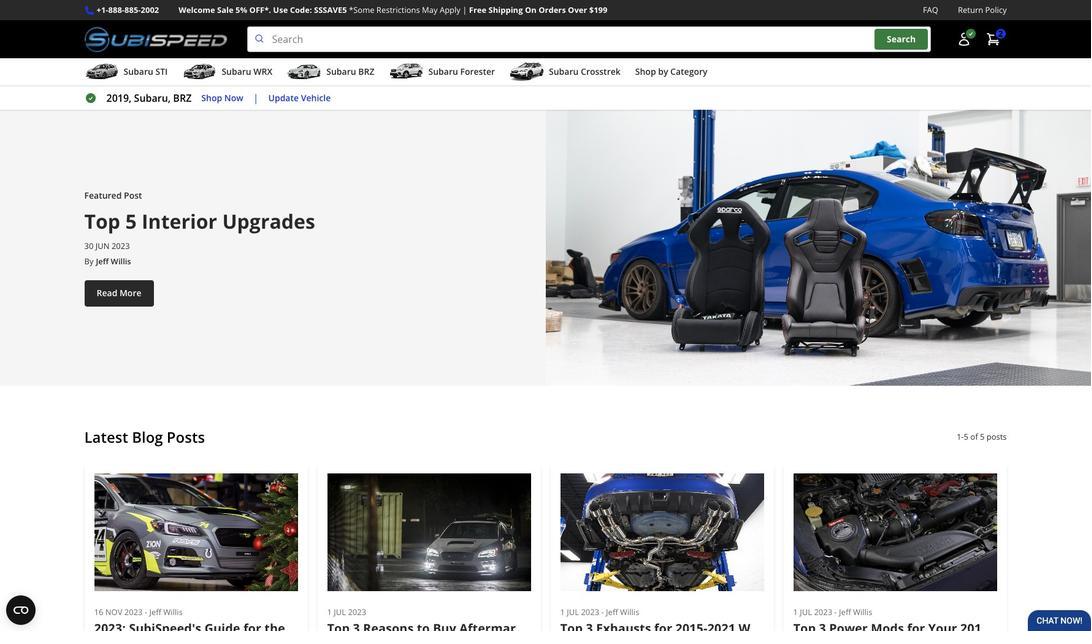 Task type: vqa. For each thing, say whether or not it's contained in the screenshot.
FR- to the middle
no



Task type: describe. For each thing, give the bounding box(es) containing it.
30
[[84, 240, 93, 252]]

category
[[671, 66, 708, 77]]

fallback image - no image provided image for 1 jul 2023 link
[[327, 474, 531, 591]]

return policy link
[[958, 4, 1007, 17]]

1 vertical spatial brz
[[173, 91, 192, 105]]

free
[[469, 4, 487, 15]]

vehicle
[[301, 92, 331, 104]]

read
[[97, 287, 117, 299]]

+1-888-885-2002 link
[[97, 4, 159, 17]]

subaru for subaru brz
[[327, 66, 356, 77]]

now
[[224, 92, 243, 104]]

+1-
[[97, 4, 108, 15]]

2023 for 16 nov 2023 - jeff willis link
[[124, 607, 143, 618]]

orders
[[539, 4, 566, 15]]

update
[[268, 92, 299, 104]]

shop now
[[201, 92, 243, 104]]

5 for 1-
[[964, 431, 969, 442]]

5%
[[236, 4, 247, 15]]

1 vertical spatial |
[[253, 91, 259, 105]]

sti
[[155, 66, 168, 77]]

16 nov 2023 - jeff willis link
[[84, 464, 308, 631]]

latest blog posts
[[84, 427, 205, 447]]

featured post
[[84, 190, 142, 201]]

search input field
[[247, 26, 931, 52]]

willis inside top 5 interior upgrades 30 jun 2023 by jeff willis
[[111, 256, 131, 267]]

jeff for second the 1 jul 2023 - jeff willis link from the left
[[839, 607, 851, 618]]

2019, subaru, brz
[[106, 91, 192, 105]]

2023 inside top 5 interior upgrades 30 jun 2023 by jeff willis
[[112, 240, 130, 252]]

subaru for subaru wrx
[[222, 66, 251, 77]]

shop for shop now
[[201, 92, 222, 104]]

code:
[[290, 4, 312, 15]]

5 for top
[[125, 208, 137, 234]]

may
[[422, 4, 438, 15]]

apply
[[440, 4, 461, 15]]

featured
[[84, 190, 122, 201]]

subispeed logo image
[[84, 26, 227, 52]]

return
[[958, 4, 983, 15]]

welcome sale 5% off*. use code: sssave5
[[179, 4, 347, 15]]

upgrades
[[222, 208, 315, 234]]

2 1 jul 2023 - jeff willis from the left
[[793, 607, 873, 618]]

fallback image - no image provided image for 2nd the 1 jul 2023 - jeff willis link from the right
[[560, 474, 764, 591]]

*some restrictions may apply | free shipping on orders over $199
[[349, 4, 608, 15]]

2 horizontal spatial 5
[[980, 431, 985, 442]]

search
[[887, 33, 916, 45]]

subaru brz
[[327, 66, 374, 77]]

forester
[[460, 66, 495, 77]]

latest
[[84, 427, 128, 447]]

888-
[[108, 4, 125, 15]]

wrx
[[254, 66, 273, 77]]

read more link
[[84, 280, 154, 307]]

1-5 of 5 posts
[[957, 431, 1007, 442]]

885-
[[125, 4, 141, 15]]

faq
[[923, 4, 939, 15]]

over
[[568, 4, 587, 15]]

shop by category button
[[635, 61, 708, 85]]

2002
[[141, 4, 159, 15]]

jeff for 2nd the 1 jul 2023 - jeff willis link from the right
[[606, 607, 618, 618]]

top
[[84, 208, 120, 234]]

subaru,
[[134, 91, 171, 105]]

a subaru wrx thumbnail image image
[[182, 63, 217, 81]]

use
[[273, 4, 288, 15]]

shop by category
[[635, 66, 708, 77]]

shop now link
[[201, 91, 243, 105]]

posts
[[167, 427, 205, 447]]

2 1 jul 2023 - jeff willis link from the left
[[784, 464, 1007, 631]]

subaru forester
[[428, 66, 495, 77]]

interior
[[142, 208, 217, 234]]

3 jul from the left
[[800, 607, 812, 618]]

1 for fallback image - no image provided in the 1 jul 2023 link
[[327, 607, 332, 618]]

jeff for 16 nov 2023 - jeff willis link
[[149, 607, 161, 618]]

2 jul from the left
[[567, 607, 579, 618]]

1 for fallback image - no image provided associated with second the 1 jul 2023 - jeff willis link from the left
[[793, 607, 798, 618]]

subaru sti
[[124, 66, 168, 77]]

*some
[[349, 4, 375, 15]]



Task type: locate. For each thing, give the bounding box(es) containing it.
1 1 jul 2023 - jeff willis from the left
[[560, 607, 639, 618]]

fallback image - no image provided image for 16 nov 2023 - jeff willis link
[[94, 474, 298, 591]]

16
[[94, 607, 103, 618]]

crosstrek
[[581, 66, 621, 77]]

16 nov 2023 - jeff willis
[[94, 607, 183, 618]]

subaru inside subaru crosstrek dropdown button
[[549, 66, 579, 77]]

3 1 from the left
[[793, 607, 798, 618]]

more
[[120, 287, 141, 299]]

0 horizontal spatial |
[[253, 91, 259, 105]]

blog
[[132, 427, 163, 447]]

0 horizontal spatial 5
[[125, 208, 137, 234]]

welcome
[[179, 4, 215, 15]]

shop
[[635, 66, 656, 77], [201, 92, 222, 104]]

1 horizontal spatial shop
[[635, 66, 656, 77]]

1 1 from the left
[[327, 607, 332, 618]]

subaru sti button
[[84, 61, 168, 85]]

1 horizontal spatial brz
[[358, 66, 374, 77]]

subaru left crosstrek at the top of the page
[[549, 66, 579, 77]]

fallback image - no image provided image
[[546, 110, 1091, 386], [94, 474, 298, 591], [327, 474, 531, 591], [560, 474, 764, 591], [793, 474, 997, 591]]

2019,
[[106, 91, 132, 105]]

2 - from the left
[[602, 607, 604, 618]]

brz
[[358, 66, 374, 77], [173, 91, 192, 105]]

subaru inside subaru sti dropdown button
[[124, 66, 153, 77]]

jeff
[[96, 256, 109, 267], [149, 607, 161, 618], [606, 607, 618, 618], [839, 607, 851, 618]]

2
[[998, 28, 1003, 39]]

1 1 jul 2023 - jeff willis link from the left
[[551, 464, 774, 631]]

1 horizontal spatial 5
[[964, 431, 969, 442]]

1 jul 2023
[[327, 607, 366, 618]]

1 jul from the left
[[334, 607, 346, 618]]

2023 for 1 jul 2023 link
[[348, 607, 366, 618]]

1 jul 2023 - jeff willis
[[560, 607, 639, 618], [793, 607, 873, 618]]

1 vertical spatial shop
[[201, 92, 222, 104]]

subaru for subaru forester
[[428, 66, 458, 77]]

shop for shop by category
[[635, 66, 656, 77]]

0 horizontal spatial shop
[[201, 92, 222, 104]]

shop left 'by'
[[635, 66, 656, 77]]

sale
[[217, 4, 234, 15]]

willis
[[111, 256, 131, 267], [163, 607, 183, 618], [620, 607, 639, 618], [853, 607, 873, 618]]

0 horizontal spatial jul
[[334, 607, 346, 618]]

brz right 'subaru,'
[[173, 91, 192, 105]]

1 for 2nd the 1 jul 2023 - jeff willis link from the right's fallback image - no image provided
[[560, 607, 565, 618]]

2 button
[[980, 27, 1007, 52]]

shop left now
[[201, 92, 222, 104]]

search button
[[875, 29, 928, 50]]

0 vertical spatial shop
[[635, 66, 656, 77]]

3 - from the left
[[835, 607, 837, 618]]

brz inside dropdown button
[[358, 66, 374, 77]]

subaru wrx button
[[182, 61, 273, 85]]

shipping
[[489, 4, 523, 15]]

1 horizontal spatial -
[[602, 607, 604, 618]]

subaru for subaru sti
[[124, 66, 153, 77]]

a subaru brz thumbnail image image
[[287, 63, 322, 81]]

top 5 interior upgrades 30 jun 2023 by jeff willis
[[84, 208, 315, 267]]

subaru
[[124, 66, 153, 77], [222, 66, 251, 77], [327, 66, 356, 77], [428, 66, 458, 77], [549, 66, 579, 77]]

off*.
[[249, 4, 271, 15]]

subaru up vehicle
[[327, 66, 356, 77]]

brz left a subaru forester thumbnail image
[[358, 66, 374, 77]]

| right now
[[253, 91, 259, 105]]

0 vertical spatial brz
[[358, 66, 374, 77]]

1 horizontal spatial 1
[[560, 607, 565, 618]]

restrictions
[[377, 4, 420, 15]]

subaru left forester
[[428, 66, 458, 77]]

0 horizontal spatial brz
[[173, 91, 192, 105]]

0 horizontal spatial 1 jul 2023 - jeff willis
[[560, 607, 639, 618]]

5 down post
[[125, 208, 137, 234]]

subaru inside subaru brz dropdown button
[[327, 66, 356, 77]]

2023 for 2nd the 1 jul 2023 - jeff willis link from the right
[[581, 607, 599, 618]]

subaru brz button
[[287, 61, 374, 85]]

sssave5
[[314, 4, 347, 15]]

2 1 from the left
[[560, 607, 565, 618]]

1 horizontal spatial jul
[[567, 607, 579, 618]]

a subaru crosstrek thumbnail image image
[[510, 63, 544, 81]]

subaru for subaru crosstrek
[[549, 66, 579, 77]]

subaru inside subaru forester dropdown button
[[428, 66, 458, 77]]

- for fallback image - no image provided within 16 nov 2023 - jeff willis link
[[145, 607, 147, 618]]

1
[[327, 607, 332, 618], [560, 607, 565, 618], [793, 607, 798, 618]]

jul
[[334, 607, 346, 618], [567, 607, 579, 618], [800, 607, 812, 618]]

5 right of on the bottom right of page
[[980, 431, 985, 442]]

5 subaru from the left
[[549, 66, 579, 77]]

subaru crosstrek button
[[510, 61, 621, 85]]

1 subaru from the left
[[124, 66, 153, 77]]

0 horizontal spatial -
[[145, 607, 147, 618]]

1 horizontal spatial |
[[463, 4, 467, 15]]

2023
[[112, 240, 130, 252], [124, 607, 143, 618], [348, 607, 366, 618], [581, 607, 599, 618], [814, 607, 833, 618]]

$199
[[589, 4, 608, 15]]

1 jul 2023 link
[[317, 464, 541, 631]]

- for 2nd the 1 jul 2023 - jeff willis link from the right's fallback image - no image provided
[[602, 607, 604, 618]]

subaru inside subaru wrx dropdown button
[[222, 66, 251, 77]]

0 horizontal spatial 1 jul 2023 - jeff willis link
[[551, 464, 774, 631]]

update vehicle button
[[268, 91, 331, 105]]

0 vertical spatial |
[[463, 4, 467, 15]]

by
[[84, 256, 94, 267]]

button image
[[957, 32, 971, 47]]

policy
[[986, 4, 1007, 15]]

| left free
[[463, 4, 467, 15]]

subaru forester button
[[389, 61, 495, 85]]

|
[[463, 4, 467, 15], [253, 91, 259, 105]]

posts
[[987, 431, 1007, 442]]

1-
[[957, 431, 964, 442]]

1 horizontal spatial 1 jul 2023 - jeff willis link
[[784, 464, 1007, 631]]

update vehicle
[[268, 92, 331, 104]]

of
[[971, 431, 978, 442]]

2 horizontal spatial -
[[835, 607, 837, 618]]

4 subaru from the left
[[428, 66, 458, 77]]

fallback image - no image provided image inside 16 nov 2023 - jeff willis link
[[94, 474, 298, 591]]

return policy
[[958, 4, 1007, 15]]

fallback image - no image provided image for second the 1 jul 2023 - jeff willis link from the left
[[793, 474, 997, 591]]

2 horizontal spatial 1
[[793, 607, 798, 618]]

fallback image - no image provided image inside 1 jul 2023 link
[[327, 474, 531, 591]]

1 jul 2023 - jeff willis link
[[551, 464, 774, 631], [784, 464, 1007, 631]]

2 horizontal spatial jul
[[800, 607, 812, 618]]

post
[[124, 190, 142, 201]]

1 horizontal spatial 1 jul 2023 - jeff willis
[[793, 607, 873, 618]]

a subaru sti thumbnail image image
[[84, 63, 119, 81]]

shop inside dropdown button
[[635, 66, 656, 77]]

- for fallback image - no image provided associated with second the 1 jul 2023 - jeff willis link from the left
[[835, 607, 837, 618]]

on
[[525, 4, 537, 15]]

jun
[[96, 240, 109, 252]]

2 subaru from the left
[[222, 66, 251, 77]]

by
[[658, 66, 668, 77]]

subaru wrx
[[222, 66, 273, 77]]

jeff inside top 5 interior upgrades 30 jun 2023 by jeff willis
[[96, 256, 109, 267]]

a subaru forester thumbnail image image
[[389, 63, 424, 81]]

0 horizontal spatial 1
[[327, 607, 332, 618]]

5 inside top 5 interior upgrades 30 jun 2023 by jeff willis
[[125, 208, 137, 234]]

subaru crosstrek
[[549, 66, 621, 77]]

-
[[145, 607, 147, 618], [602, 607, 604, 618], [835, 607, 837, 618]]

subaru left sti
[[124, 66, 153, 77]]

3 subaru from the left
[[327, 66, 356, 77]]

2023 for second the 1 jul 2023 - jeff willis link from the left
[[814, 607, 833, 618]]

5 left of on the bottom right of page
[[964, 431, 969, 442]]

+1-888-885-2002
[[97, 4, 159, 15]]

read more
[[97, 287, 141, 299]]

faq link
[[923, 4, 939, 17]]

nov
[[105, 607, 122, 618]]

1 - from the left
[[145, 607, 147, 618]]

open widget image
[[6, 596, 36, 625]]

subaru up now
[[222, 66, 251, 77]]



